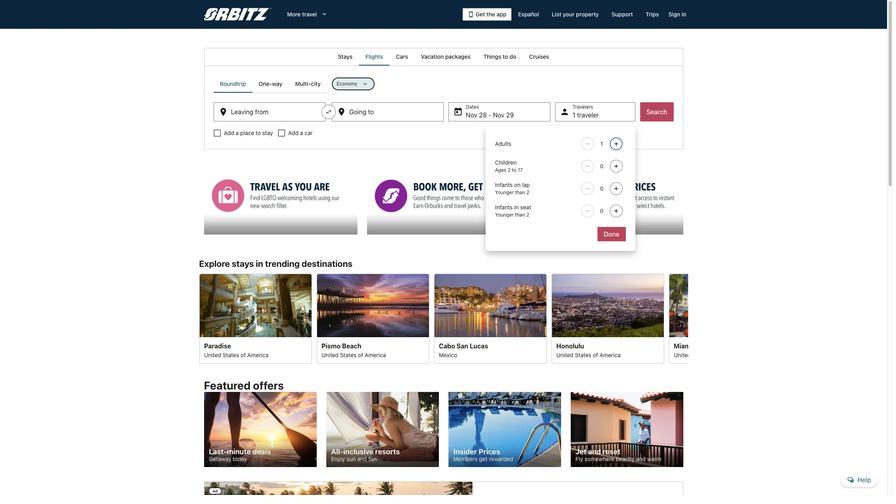 Task type: describe. For each thing, give the bounding box(es) containing it.
to for children ages 2 to 17
[[512, 167, 517, 173]]

cabo san lucas mexico
[[439, 342, 488, 358]]

pismo
[[322, 342, 341, 349]]

1 traveler
[[573, 112, 599, 119]]

somewhere
[[585, 456, 615, 463]]

1 horizontal spatial and
[[588, 448, 601, 456]]

featured
[[204, 379, 251, 392]]

featured offers region
[[199, 375, 689, 472]]

packages
[[446, 53, 471, 60]]

orbitz logo image
[[204, 8, 271, 21]]

enjoy
[[331, 456, 345, 463]]

increase the number of children image
[[612, 163, 621, 169]]

economy
[[337, 81, 358, 87]]

miami beach united states of america
[[674, 342, 739, 358]]

insider prices members get rewarded
[[453, 448, 513, 463]]

united inside paradise united states of america
[[204, 351, 221, 358]]

ages
[[495, 167, 507, 173]]

states inside honolulu united states of america
[[575, 351, 592, 358]]

multi-city link
[[289, 75, 327, 93]]

things
[[484, 53, 502, 60]]

younger for infants on lap
[[495, 189, 514, 195]]

swap origin and destination values image
[[325, 108, 332, 116]]

a for place
[[236, 130, 239, 136]]

children
[[495, 159, 517, 166]]

prices
[[479, 448, 500, 456]]

nov 28 - nov 29 button
[[449, 102, 551, 122]]

stays link
[[332, 48, 359, 66]]

28
[[479, 112, 487, 119]]

trips
[[646, 11, 659, 18]]

way
[[272, 80, 283, 87]]

america inside paradise united states of america
[[247, 351, 268, 358]]

do
[[510, 53, 517, 60]]

list your property
[[552, 11, 599, 18]]

2 nov from the left
[[493, 112, 505, 119]]

sign in
[[669, 11, 687, 18]]

one-way link
[[252, 75, 289, 93]]

adults
[[495, 140, 512, 147]]

younger for infants in seat
[[495, 212, 514, 218]]

traveler
[[578, 112, 599, 119]]

stay
[[263, 130, 273, 136]]

mexico
[[439, 351, 457, 358]]

warm
[[647, 456, 662, 463]]

vacation
[[421, 53, 444, 60]]

travel
[[302, 11, 317, 18]]

pismo beach featuring a sunset, views and tropical scenes image
[[317, 274, 429, 337]]

sun
[[347, 456, 356, 463]]

pismo beach united states of america
[[322, 342, 386, 358]]

cars
[[396, 53, 408, 60]]

1 nov from the left
[[466, 112, 478, 119]]

nov 28 - nov 29
[[466, 112, 514, 119]]

increase the number of infants in seat image
[[612, 208, 621, 214]]

explore stays in trending destinations
[[199, 258, 353, 269]]

than for on
[[516, 189, 526, 195]]

increase the number of infants on lap image
[[612, 185, 621, 192]]

inclusive
[[343, 448, 374, 456]]

flights
[[366, 53, 383, 60]]

29
[[507, 112, 514, 119]]

last-minute deals getaway today
[[209, 448, 271, 463]]

1 traveler button
[[555, 102, 636, 122]]

trending
[[265, 258, 300, 269]]

cars link
[[390, 48, 415, 66]]

makiki - lower punchbowl - tantalus showing landscape views, a sunset and a city image
[[552, 274, 665, 337]]

your
[[563, 11, 575, 18]]

cruises
[[530, 53, 550, 60]]

offers
[[253, 379, 284, 392]]

featured offers
[[204, 379, 284, 392]]

roundtrip link
[[214, 75, 252, 93]]

than for in
[[516, 212, 526, 218]]

in for sign
[[682, 11, 687, 18]]

miami beach featuring a city and street scenes image
[[669, 274, 782, 337]]

decrease the number of children image
[[583, 163, 593, 169]]

decrease the number of infants in seat image
[[583, 208, 593, 214]]

roundtrip
[[220, 80, 246, 87]]

español button
[[512, 7, 546, 22]]

children ages 2 to 17
[[495, 159, 523, 173]]

paradise united states of america
[[204, 342, 268, 358]]

marina cabo san lucas which includes a marina, a coastal town and night scenes image
[[434, 274, 547, 337]]

minute
[[227, 448, 251, 456]]

infants in seat younger than 2
[[495, 204, 532, 218]]

states inside paradise united states of america
[[223, 351, 239, 358]]

decrease the number of adults image
[[583, 141, 593, 147]]

states inside the 'pismo beach united states of america'
[[340, 351, 357, 358]]

san
[[457, 342, 468, 349]]

infants for infants in seat
[[495, 204, 513, 211]]

beach for miami beach
[[694, 342, 713, 349]]

deals
[[252, 448, 271, 456]]

add for add a place to stay
[[224, 130, 234, 136]]

things to do
[[484, 53, 517, 60]]

a for car
[[300, 130, 303, 136]]

and inside all-inclusive resorts enjoy sun and fun
[[357, 456, 367, 463]]

17
[[518, 167, 523, 173]]

miami
[[674, 342, 693, 349]]

support link
[[606, 7, 640, 22]]

1
[[573, 112, 576, 119]]

tab list containing roundtrip
[[214, 75, 327, 93]]

cruises link
[[523, 48, 556, 66]]

2 inside children ages 2 to 17
[[508, 167, 511, 173]]

property
[[576, 11, 599, 18]]

multi-city
[[295, 80, 321, 87]]

paradise
[[204, 342, 231, 349]]

download the app button image
[[468, 11, 474, 18]]

jet
[[576, 448, 587, 456]]



Task type: locate. For each thing, give the bounding box(es) containing it.
2 vertical spatial in
[[256, 258, 263, 269]]

2 horizontal spatial in
[[682, 11, 687, 18]]

rewarded
[[489, 456, 513, 463]]

states down miami
[[693, 351, 709, 358]]

0 vertical spatial 2
[[508, 167, 511, 173]]

tab list containing stays
[[204, 48, 684, 66]]

0 vertical spatial tab list
[[204, 48, 684, 66]]

in for infants
[[515, 204, 519, 211]]

beachy
[[616, 456, 635, 463]]

add for add a car
[[288, 130, 299, 136]]

honolulu
[[557, 342, 584, 349]]

1 infants from the top
[[495, 181, 513, 188]]

0 horizontal spatial to
[[256, 130, 261, 136]]

than inside infants on lap younger than 2
[[516, 189, 526, 195]]

4 united from the left
[[674, 351, 691, 358]]

0 vertical spatial in
[[682, 11, 687, 18]]

things to do link
[[477, 48, 523, 66]]

show next card image
[[684, 314, 693, 323]]

explore
[[199, 258, 230, 269]]

beach for pismo beach
[[342, 342, 361, 349]]

1 vertical spatial to
[[256, 130, 261, 136]]

1 of from the left
[[241, 351, 246, 358]]

last-
[[209, 448, 227, 456]]

stays
[[338, 53, 353, 60]]

today
[[233, 456, 247, 463]]

younger
[[495, 189, 514, 195], [495, 212, 514, 218]]

america inside honolulu united states of america
[[600, 351, 621, 358]]

add
[[224, 130, 234, 136], [288, 130, 299, 136]]

beach inside the 'pismo beach united states of america'
[[342, 342, 361, 349]]

sign in button
[[666, 7, 690, 22]]

younger down infants on lap younger than 2
[[495, 212, 514, 218]]

the
[[487, 11, 496, 18]]

2 a from the left
[[300, 130, 303, 136]]

1 younger from the top
[[495, 189, 514, 195]]

2 down the children
[[508, 167, 511, 173]]

done button
[[598, 227, 626, 241]]

jet and reset fly somewhere beachy and warm
[[576, 448, 662, 463]]

add a car
[[288, 130, 313, 136]]

0 vertical spatial infants
[[495, 181, 513, 188]]

united down honolulu
[[557, 351, 574, 358]]

increase the number of adults image
[[612, 141, 621, 147]]

and right the jet
[[588, 448, 601, 456]]

more travel
[[287, 11, 317, 18]]

4 states from the left
[[693, 351, 709, 358]]

vacation packages link
[[415, 48, 477, 66]]

to for add a place to stay
[[256, 130, 261, 136]]

0 vertical spatial to
[[503, 53, 509, 60]]

younger inside infants in seat younger than 2
[[495, 212, 514, 218]]

get
[[476, 11, 485, 18]]

destinations
[[302, 258, 353, 269]]

to inside 'link'
[[503, 53, 509, 60]]

0 vertical spatial than
[[516, 189, 526, 195]]

and
[[588, 448, 601, 456], [357, 456, 367, 463], [636, 456, 646, 463]]

1 vertical spatial infants
[[495, 204, 513, 211]]

1 horizontal spatial to
[[503, 53, 509, 60]]

1 horizontal spatial in
[[515, 204, 519, 211]]

than down "on"
[[516, 189, 526, 195]]

0 horizontal spatial in
[[256, 258, 263, 269]]

beach right miami
[[694, 342, 713, 349]]

in left the seat on the top right of page
[[515, 204, 519, 211]]

stays
[[232, 258, 254, 269]]

of inside honolulu united states of america
[[593, 351, 598, 358]]

3 of from the left
[[593, 351, 598, 358]]

2 younger from the top
[[495, 212, 514, 218]]

nov right -
[[493, 112, 505, 119]]

states down "pismo"
[[340, 351, 357, 358]]

1 than from the top
[[516, 189, 526, 195]]

español
[[519, 11, 539, 18]]

and left warm
[[636, 456, 646, 463]]

4 of from the left
[[711, 351, 716, 358]]

show previous card image
[[194, 314, 204, 323]]

2 beach from the left
[[694, 342, 713, 349]]

united inside miami beach united states of america
[[674, 351, 691, 358]]

2 horizontal spatial to
[[512, 167, 517, 173]]

2 united from the left
[[322, 351, 339, 358]]

featured offers main content
[[0, 48, 888, 495]]

a
[[236, 130, 239, 136], [300, 130, 303, 136]]

1 horizontal spatial beach
[[694, 342, 713, 349]]

trips link
[[640, 7, 666, 22]]

2 add from the left
[[288, 130, 299, 136]]

one-
[[259, 80, 272, 87]]

in inside dropdown button
[[682, 11, 687, 18]]

on
[[515, 181, 521, 188]]

honolulu united states of america
[[557, 342, 621, 358]]

1 states from the left
[[223, 351, 239, 358]]

flights link
[[359, 48, 390, 66]]

to left do
[[503, 53, 509, 60]]

2 inside infants on lap younger than 2
[[527, 189, 530, 195]]

nov left 28
[[466, 112, 478, 119]]

infants inside infants on lap younger than 2
[[495, 181, 513, 188]]

1 vertical spatial tab list
[[214, 75, 327, 93]]

2 down the seat on the top right of page
[[527, 212, 530, 218]]

infants for infants on lap
[[495, 181, 513, 188]]

states inside miami beach united states of america
[[693, 351, 709, 358]]

fun
[[369, 456, 377, 463]]

united down paradise
[[204, 351, 221, 358]]

2
[[508, 167, 511, 173], [527, 189, 530, 195], [527, 212, 530, 218]]

2 states from the left
[[340, 351, 357, 358]]

1 horizontal spatial add
[[288, 130, 299, 136]]

infants inside infants in seat younger than 2
[[495, 204, 513, 211]]

younger up infants in seat younger than 2
[[495, 189, 514, 195]]

0 horizontal spatial beach
[[342, 342, 361, 349]]

las vegas featuring interior views image
[[199, 274, 312, 337]]

united down miami
[[674, 351, 691, 358]]

get the app link
[[463, 8, 512, 21]]

1 beach from the left
[[342, 342, 361, 349]]

2 america from the left
[[365, 351, 386, 358]]

2 of from the left
[[358, 351, 363, 358]]

1 united from the left
[[204, 351, 221, 358]]

2 horizontal spatial and
[[636, 456, 646, 463]]

2 inside infants in seat younger than 2
[[527, 212, 530, 218]]

one-way
[[259, 80, 283, 87]]

app
[[497, 11, 507, 18]]

all-
[[331, 448, 343, 456]]

0 horizontal spatial nov
[[466, 112, 478, 119]]

in right stays
[[256, 258, 263, 269]]

in inside infants in seat younger than 2
[[515, 204, 519, 211]]

0 horizontal spatial and
[[357, 456, 367, 463]]

to
[[503, 53, 509, 60], [256, 130, 261, 136], [512, 167, 517, 173]]

to inside children ages 2 to 17
[[512, 167, 517, 173]]

resorts
[[375, 448, 400, 456]]

than
[[516, 189, 526, 195], [516, 212, 526, 218]]

united inside the 'pismo beach united states of america'
[[322, 351, 339, 358]]

infants left "on"
[[495, 181, 513, 188]]

united
[[204, 351, 221, 358], [322, 351, 339, 358], [557, 351, 574, 358], [674, 351, 691, 358]]

1 vertical spatial younger
[[495, 212, 514, 218]]

states
[[223, 351, 239, 358], [340, 351, 357, 358], [575, 351, 592, 358], [693, 351, 709, 358]]

2 down lap
[[527, 189, 530, 195]]

younger inside infants on lap younger than 2
[[495, 189, 514, 195]]

than down the seat on the top right of page
[[516, 212, 526, 218]]

2 vertical spatial to
[[512, 167, 517, 173]]

than inside infants in seat younger than 2
[[516, 212, 526, 218]]

3 states from the left
[[575, 351, 592, 358]]

1 vertical spatial 2
[[527, 189, 530, 195]]

of inside miami beach united states of america
[[711, 351, 716, 358]]

1 america from the left
[[247, 351, 268, 358]]

of inside paradise united states of america
[[241, 351, 246, 358]]

add left place
[[224, 130, 234, 136]]

fly
[[576, 456, 583, 463]]

united down "pismo"
[[322, 351, 339, 358]]

1 vertical spatial in
[[515, 204, 519, 211]]

infants down infants on lap younger than 2
[[495, 204, 513, 211]]

states down honolulu
[[575, 351, 592, 358]]

lap
[[523, 181, 530, 188]]

done
[[604, 231, 620, 238]]

2 vertical spatial 2
[[527, 212, 530, 218]]

getaway
[[209, 456, 231, 463]]

1 add from the left
[[224, 130, 234, 136]]

add left the car
[[288, 130, 299, 136]]

in
[[682, 11, 687, 18], [515, 204, 519, 211], [256, 258, 263, 269]]

1 horizontal spatial a
[[300, 130, 303, 136]]

1 a from the left
[[236, 130, 239, 136]]

beach right "pismo"
[[342, 342, 361, 349]]

to left stay
[[256, 130, 261, 136]]

search button
[[641, 102, 674, 122]]

america inside the 'pismo beach united states of america'
[[365, 351, 386, 358]]

car
[[305, 130, 313, 136]]

support
[[612, 11, 634, 18]]

get the app
[[476, 11, 507, 18]]

in right sign
[[682, 11, 687, 18]]

seat
[[521, 204, 532, 211]]

3 united from the left
[[557, 351, 574, 358]]

4 america from the left
[[717, 351, 739, 358]]

america inside miami beach united states of america
[[717, 351, 739, 358]]

reset
[[603, 448, 621, 456]]

list your property link
[[546, 7, 606, 22]]

a left place
[[236, 130, 239, 136]]

2 for on
[[527, 189, 530, 195]]

economy button
[[332, 78, 375, 90]]

decrease the number of infants on lap image
[[583, 185, 593, 192]]

1 horizontal spatial nov
[[493, 112, 505, 119]]

1 vertical spatial than
[[516, 212, 526, 218]]

tab list
[[204, 48, 684, 66], [214, 75, 327, 93]]

get
[[479, 456, 488, 463]]

0 vertical spatial younger
[[495, 189, 514, 195]]

search
[[647, 108, 668, 116]]

add a place to stay
[[224, 130, 273, 136]]

list
[[552, 11, 562, 18]]

2 infants from the top
[[495, 204, 513, 211]]

3 america from the left
[[600, 351, 621, 358]]

0 horizontal spatial add
[[224, 130, 234, 136]]

cabo
[[439, 342, 455, 349]]

2 than from the top
[[516, 212, 526, 218]]

united inside honolulu united states of america
[[557, 351, 574, 358]]

more travel button
[[281, 7, 335, 22]]

of
[[241, 351, 246, 358], [358, 351, 363, 358], [593, 351, 598, 358], [711, 351, 716, 358]]

of inside the 'pismo beach united states of america'
[[358, 351, 363, 358]]

to left 17 on the top of the page
[[512, 167, 517, 173]]

a left the car
[[300, 130, 303, 136]]

and left fun
[[357, 456, 367, 463]]

place
[[240, 130, 254, 136]]

0 horizontal spatial a
[[236, 130, 239, 136]]

insider
[[453, 448, 477, 456]]

beach inside miami beach united states of america
[[694, 342, 713, 349]]

infants
[[495, 181, 513, 188], [495, 204, 513, 211]]

sign
[[669, 11, 681, 18]]

more
[[287, 11, 301, 18]]

2 for in
[[527, 212, 530, 218]]

nov
[[466, 112, 478, 119], [493, 112, 505, 119]]

vacation packages
[[421, 53, 471, 60]]

all-inclusive resorts enjoy sun and fun
[[331, 448, 400, 463]]

states down paradise
[[223, 351, 239, 358]]



Task type: vqa. For each thing, say whether or not it's contained in the screenshot.


